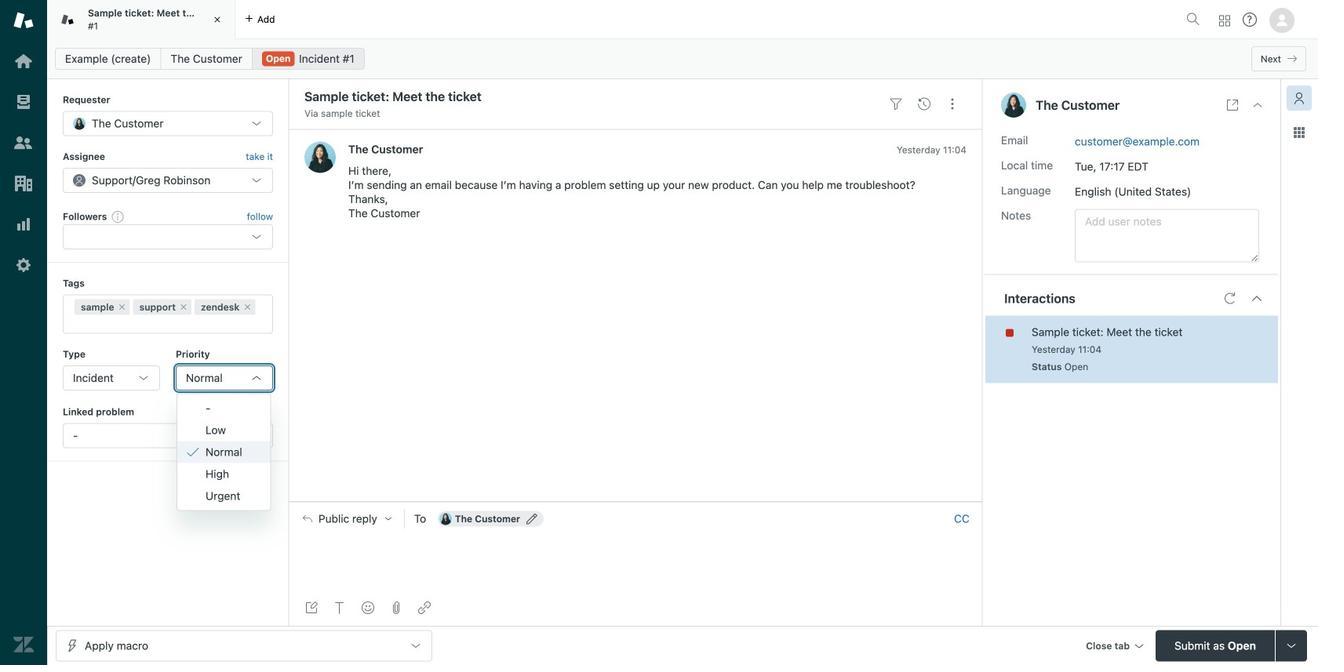 Task type: describe. For each thing, give the bounding box(es) containing it.
admin image
[[13, 255, 34, 276]]

Subject field
[[301, 87, 879, 106]]

draft mode image
[[305, 602, 318, 615]]

user image
[[1002, 93, 1027, 118]]

1 remove image from the left
[[117, 303, 127, 312]]

apps image
[[1294, 126, 1306, 139]]

zendesk products image
[[1220, 15, 1231, 26]]

tabs tab list
[[47, 0, 1181, 39]]

main element
[[0, 0, 47, 666]]

filter image
[[890, 98, 903, 110]]

add attachment image
[[390, 602, 403, 615]]

secondary element
[[47, 43, 1319, 75]]

customers image
[[13, 133, 34, 153]]

views image
[[13, 92, 34, 112]]

get started image
[[13, 51, 34, 71]]

Add user notes text field
[[1076, 209, 1260, 263]]

organizations image
[[13, 174, 34, 194]]

zendesk image
[[13, 635, 34, 656]]

close image
[[1252, 99, 1265, 111]]

4 option from the top
[[177, 486, 271, 508]]

avatar image
[[305, 142, 336, 173]]

2 option from the top
[[177, 420, 271, 442]]

1 option from the top
[[177, 398, 271, 420]]



Task type: vqa. For each thing, say whether or not it's contained in the screenshot.
2nd option from the top of the page
yes



Task type: locate. For each thing, give the bounding box(es) containing it.
edit user image
[[527, 514, 538, 525]]

hide composer image
[[630, 496, 642, 508]]

displays possible ticket submission types image
[[1286, 640, 1299, 653]]

option
[[177, 398, 271, 420], [177, 420, 271, 442], [177, 464, 271, 486], [177, 486, 271, 508]]

customer context image
[[1294, 92, 1306, 104]]

ticket actions image
[[947, 98, 959, 110]]

remove image
[[243, 303, 252, 312]]

1 horizontal spatial yesterday 11:04 text field
[[1032, 344, 1102, 355]]

Yesterday 11:04 text field
[[897, 144, 967, 155], [1032, 344, 1102, 355]]

1 vertical spatial yesterday 11:04 text field
[[1032, 344, 1102, 355]]

insert emojis image
[[362, 602, 374, 615]]

remove image
[[117, 303, 127, 312], [179, 303, 188, 312]]

zendesk support image
[[13, 10, 34, 31]]

0 horizontal spatial yesterday 11:04 text field
[[897, 144, 967, 155]]

view more details image
[[1227, 99, 1240, 111]]

0 horizontal spatial remove image
[[117, 303, 127, 312]]

list box
[[177, 394, 271, 512]]

3 option from the top
[[177, 464, 271, 486]]

get help image
[[1244, 13, 1258, 27]]

add link (cmd k) image
[[418, 602, 431, 615]]

tab
[[47, 0, 236, 39]]

0 vertical spatial yesterday 11:04 text field
[[897, 144, 967, 155]]

info on adding followers image
[[112, 210, 124, 223]]

events image
[[919, 98, 931, 110]]

1 horizontal spatial remove image
[[179, 303, 188, 312]]

2 remove image from the left
[[179, 303, 188, 312]]

close image
[[210, 12, 225, 27]]

customer@example.com image
[[439, 513, 452, 526]]

reporting image
[[13, 214, 34, 235]]

format text image
[[334, 602, 346, 615]]



